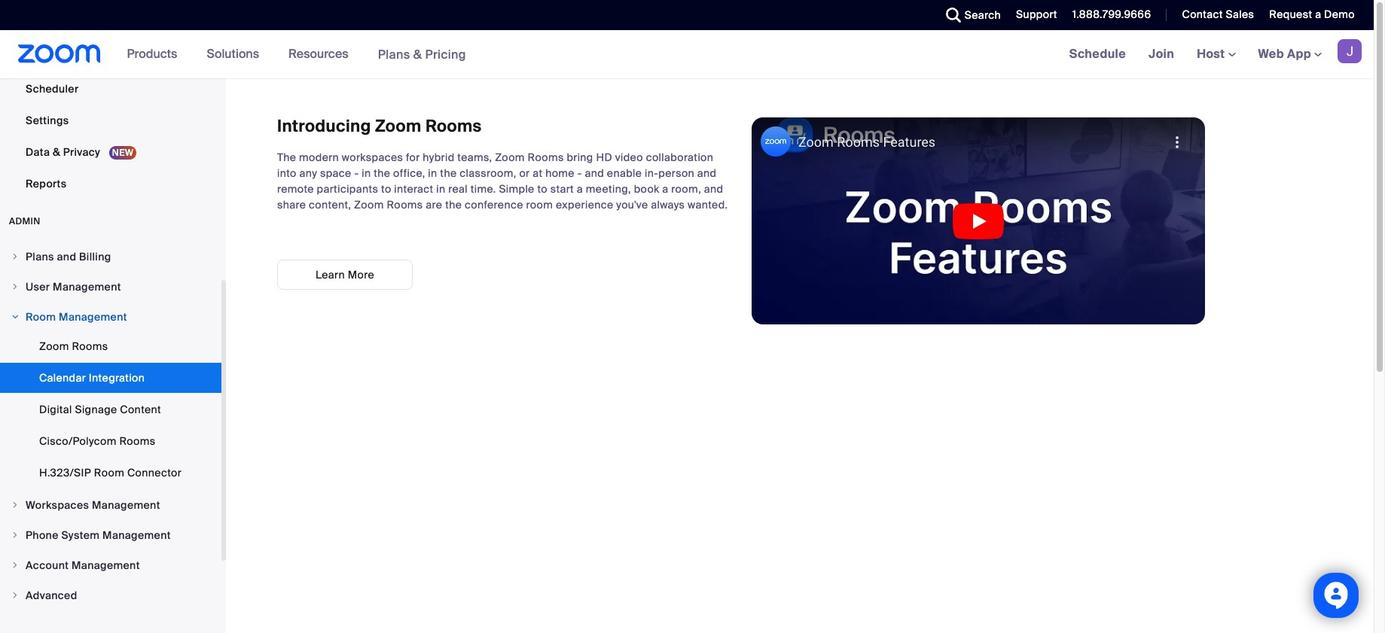 Task type: vqa. For each thing, say whether or not it's contained in the screenshot.
Personal Contacts
no



Task type: locate. For each thing, give the bounding box(es) containing it.
bring
[[567, 151, 593, 164]]

sales
[[1226, 8, 1255, 21]]

room,
[[671, 182, 701, 196]]

right image for room management
[[11, 313, 20, 322]]

banner containing products
[[0, 30, 1374, 79]]

solutions button
[[207, 30, 266, 78]]

you've
[[616, 198, 648, 212]]

1 vertical spatial room
[[94, 466, 124, 480]]

meetings navigation
[[1058, 30, 1374, 79]]

meeting,
[[586, 182, 631, 196]]

room management menu
[[0, 331, 221, 490]]

interact
[[394, 182, 434, 196]]

any
[[299, 166, 317, 180]]

0 horizontal spatial to
[[381, 182, 391, 196]]

&
[[413, 46, 422, 62], [53, 145, 60, 159]]

plans inside the product information navigation
[[378, 46, 410, 62]]

admin menu menu
[[0, 243, 221, 612]]

and down hd
[[585, 166, 604, 180]]

account management menu item
[[0, 551, 221, 580]]

1 vertical spatial plans
[[26, 250, 54, 264]]

in down workspaces
[[362, 166, 371, 180]]

0 vertical spatial &
[[413, 46, 422, 62]]

zoom up calendar
[[39, 340, 69, 353]]

2 right image from the top
[[11, 501, 20, 510]]

0 vertical spatial room
[[26, 310, 56, 324]]

& left pricing
[[413, 46, 422, 62]]

settings
[[26, 114, 69, 127]]

management for account management
[[72, 559, 140, 573]]

h.323/sip room connector
[[39, 466, 182, 480]]

digital signage content link
[[0, 395, 221, 425]]

right image left account
[[11, 561, 20, 570]]

learn
[[316, 268, 345, 282]]

to up room
[[537, 182, 548, 196]]

- down bring
[[578, 166, 582, 180]]

system
[[61, 529, 100, 542]]

rooms up hybrid
[[426, 115, 482, 137]]

more
[[348, 268, 374, 282]]

1 right image from the top
[[11, 282, 20, 292]]

demo
[[1324, 8, 1355, 21]]

management up phone system management menu item
[[92, 499, 160, 512]]

& inside personal menu menu
[[53, 145, 60, 159]]

right image inside the plans and billing menu item
[[11, 252, 20, 261]]

share
[[277, 198, 306, 212]]

conference
[[465, 198, 523, 212]]

room down cisco/polycom rooms link
[[94, 466, 124, 480]]

the
[[374, 166, 390, 180], [440, 166, 457, 180], [445, 198, 462, 212]]

and left billing
[[57, 250, 76, 264]]

0 vertical spatial right image
[[11, 282, 20, 292]]

support link
[[1005, 0, 1061, 30], [1016, 8, 1058, 21]]

right image inside phone system management menu item
[[11, 531, 20, 540]]

0 horizontal spatial -
[[354, 166, 359, 180]]

privacy
[[63, 145, 100, 159]]

zoom up for
[[375, 115, 421, 137]]

right image left user
[[11, 282, 20, 292]]

plans up user
[[26, 250, 54, 264]]

management
[[53, 280, 121, 294], [59, 310, 127, 324], [92, 499, 160, 512], [102, 529, 171, 542], [72, 559, 140, 573]]

to left the interact on the top left
[[381, 182, 391, 196]]

cisco/polycom rooms
[[39, 435, 156, 448]]

4 right image from the top
[[11, 561, 20, 570]]

2 right image from the top
[[11, 313, 20, 322]]

right image left advanced
[[11, 591, 20, 600]]

digital signage content
[[39, 403, 161, 417]]

in
[[362, 166, 371, 180], [428, 166, 437, 180], [436, 182, 446, 196]]

and up wanted.
[[704, 182, 723, 196]]

management up zoom rooms 'link'
[[59, 310, 127, 324]]

cisco/polycom rooms link
[[0, 426, 221, 457]]

right image for plans
[[11, 252, 20, 261]]

right image
[[11, 252, 20, 261], [11, 501, 20, 510], [11, 531, 20, 540], [11, 561, 20, 570], [11, 591, 20, 600]]

settings link
[[0, 105, 221, 136]]

2 horizontal spatial a
[[1315, 8, 1322, 21]]

modern
[[299, 151, 339, 164]]

zoom logo image
[[18, 44, 101, 63]]

and inside menu item
[[57, 250, 76, 264]]

pricing
[[425, 46, 466, 62]]

1 vertical spatial right image
[[11, 313, 20, 322]]

phone
[[26, 529, 59, 542]]

a
[[1315, 8, 1322, 21], [577, 182, 583, 196], [662, 182, 669, 196]]

1.888.799.9666 button
[[1061, 0, 1155, 30], [1073, 8, 1151, 21]]

h.323/sip room connector link
[[0, 458, 221, 488]]

space
[[320, 166, 352, 180]]

& for pricing
[[413, 46, 422, 62]]

room inside menu item
[[26, 310, 56, 324]]

zoom inside 'link'
[[39, 340, 69, 353]]

learn more
[[316, 268, 374, 282]]

digital
[[39, 403, 72, 417]]

management down billing
[[53, 280, 121, 294]]

rooms up calendar integration
[[72, 340, 108, 353]]

right image down admin
[[11, 252, 20, 261]]

profile picture image
[[1338, 39, 1362, 63]]

0 horizontal spatial room
[[26, 310, 56, 324]]

search button
[[935, 0, 1005, 30]]

the down workspaces
[[374, 166, 390, 180]]

right image inside 'room management' menu item
[[11, 313, 20, 322]]

workspaces
[[342, 151, 403, 164]]

1 horizontal spatial -
[[578, 166, 582, 180]]

support
[[1016, 8, 1058, 21]]

calendar integration
[[39, 371, 145, 385]]

plans & pricing link
[[378, 46, 466, 62], [378, 46, 466, 62]]

1 horizontal spatial plans
[[378, 46, 410, 62]]

rooms up at
[[528, 151, 564, 164]]

are
[[426, 198, 443, 212]]

workspaces management menu item
[[0, 491, 221, 520]]

2 - from the left
[[578, 166, 582, 180]]

3 right image from the top
[[11, 531, 20, 540]]

the down real
[[445, 198, 462, 212]]

zoom down participants
[[354, 198, 384, 212]]

right image inside workspaces management menu item
[[11, 501, 20, 510]]

plans
[[378, 46, 410, 62], [26, 250, 54, 264]]

plans inside menu item
[[26, 250, 54, 264]]

rooms
[[426, 115, 482, 137], [528, 151, 564, 164], [387, 198, 423, 212], [72, 340, 108, 353], [119, 435, 156, 448]]

management up advanced menu item
[[72, 559, 140, 573]]

scheduler
[[26, 82, 79, 96]]

plans left pricing
[[378, 46, 410, 62]]

right image inside account management menu item
[[11, 561, 20, 570]]

a up always
[[662, 182, 669, 196]]

h.323/sip
[[39, 466, 91, 480]]

a up experience
[[577, 182, 583, 196]]

0 horizontal spatial &
[[53, 145, 60, 159]]

remote
[[277, 182, 314, 196]]

2 to from the left
[[537, 182, 548, 196]]

1 right image from the top
[[11, 252, 20, 261]]

or
[[519, 166, 530, 180]]

right image left workspaces
[[11, 501, 20, 510]]

phone system management menu item
[[0, 521, 221, 550]]

request a demo
[[1270, 8, 1355, 21]]

the up real
[[440, 166, 457, 180]]

& right data
[[53, 145, 60, 159]]

billing
[[79, 250, 111, 264]]

contact
[[1182, 8, 1223, 21]]

room
[[26, 310, 56, 324], [94, 466, 124, 480]]

right image
[[11, 282, 20, 292], [11, 313, 20, 322]]

management for room management
[[59, 310, 127, 324]]

a left demo
[[1315, 8, 1322, 21]]

wanted.
[[688, 198, 728, 212]]

1 horizontal spatial room
[[94, 466, 124, 480]]

1 horizontal spatial to
[[537, 182, 548, 196]]

& inside the product information navigation
[[413, 46, 422, 62]]

plans and billing menu item
[[0, 243, 221, 271]]

data & privacy link
[[0, 137, 221, 167]]

office,
[[393, 166, 425, 180]]

right image left phone
[[11, 531, 20, 540]]

cisco/polycom
[[39, 435, 117, 448]]

book
[[634, 182, 660, 196]]

zoom rooms link
[[0, 331, 221, 362]]

advanced
[[26, 589, 77, 603]]

management inside menu item
[[72, 559, 140, 573]]

start
[[550, 182, 574, 196]]

plans for plans and billing
[[26, 250, 54, 264]]

banner
[[0, 30, 1374, 79]]

5 right image from the top
[[11, 591, 20, 600]]

account management
[[26, 559, 140, 573]]

- up participants
[[354, 166, 359, 180]]

0 vertical spatial plans
[[378, 46, 410, 62]]

time.
[[471, 182, 496, 196]]

workspaces management
[[26, 499, 160, 512]]

1 - from the left
[[354, 166, 359, 180]]

1 horizontal spatial &
[[413, 46, 422, 62]]

0 horizontal spatial plans
[[26, 250, 54, 264]]

rooms down the interact on the top left
[[387, 198, 423, 212]]

phone system management
[[26, 529, 171, 542]]

into
[[277, 166, 297, 180]]

1 vertical spatial &
[[53, 145, 60, 159]]

right image left room management
[[11, 313, 20, 322]]

plans for plans & pricing
[[378, 46, 410, 62]]

right image inside user management menu item
[[11, 282, 20, 292]]

& for privacy
[[53, 145, 60, 159]]

home
[[546, 166, 575, 180]]

room down user
[[26, 310, 56, 324]]



Task type: describe. For each thing, give the bounding box(es) containing it.
user management
[[26, 280, 121, 294]]

zoom rooms
[[39, 340, 108, 353]]

connector
[[127, 466, 182, 480]]

in-
[[645, 166, 659, 180]]

learn more link
[[277, 260, 413, 290]]

plans & pricing
[[378, 46, 466, 62]]

in left real
[[436, 182, 446, 196]]

management for user management
[[53, 280, 121, 294]]

0 horizontal spatial a
[[577, 182, 583, 196]]

video
[[615, 151, 643, 164]]

collaboration
[[646, 151, 714, 164]]

plans and billing
[[26, 250, 111, 264]]

enable
[[607, 166, 642, 180]]

web app
[[1258, 46, 1311, 62]]

the
[[277, 151, 296, 164]]

join
[[1149, 46, 1175, 62]]

web
[[1258, 46, 1284, 62]]

side navigation navigation
[[0, 0, 226, 634]]

participants
[[317, 182, 378, 196]]

personal menu menu
[[0, 0, 221, 200]]

simple
[[499, 182, 535, 196]]

advanced menu item
[[0, 582, 221, 610]]

solutions
[[207, 46, 259, 62]]

product information navigation
[[116, 30, 478, 79]]

always
[[651, 198, 685, 212]]

reports
[[26, 177, 67, 191]]

products
[[127, 46, 177, 62]]

integration
[[89, 371, 145, 385]]

management for workspaces management
[[92, 499, 160, 512]]

room inside menu
[[94, 466, 124, 480]]

1.888.799.9666
[[1073, 8, 1151, 21]]

calendar
[[39, 371, 86, 385]]

1 horizontal spatial a
[[662, 182, 669, 196]]

right image for workspaces
[[11, 501, 20, 510]]

schedule link
[[1058, 30, 1138, 78]]

introducing zoom rooms
[[277, 115, 482, 137]]

teams,
[[457, 151, 492, 164]]

host button
[[1197, 46, 1236, 62]]

user
[[26, 280, 50, 294]]

hybrid
[[423, 151, 455, 164]]

signage
[[75, 403, 117, 417]]

resources button
[[289, 30, 355, 78]]

room management menu item
[[0, 303, 221, 331]]

reports link
[[0, 169, 221, 199]]

account
[[26, 559, 69, 573]]

hd
[[596, 151, 612, 164]]

and up room,
[[697, 166, 717, 180]]

the modern workspaces for hybrid teams, zoom rooms bring hd video collaboration into any space - in the office, in the classroom, or at home - and enable in-person and remote participants to interact in real time. simple to start a meeting, book a room, and share content, zoom rooms are the conference room experience you've always wanted.
[[277, 151, 728, 212]]

right image for phone
[[11, 531, 20, 540]]

host
[[1197, 46, 1228, 62]]

join link
[[1138, 30, 1186, 78]]

contact sales
[[1182, 8, 1255, 21]]

products button
[[127, 30, 184, 78]]

calendar integration link
[[0, 363, 221, 393]]

data & privacy
[[26, 145, 103, 159]]

introducing
[[277, 115, 371, 137]]

at
[[533, 166, 543, 180]]

content,
[[309, 198, 351, 212]]

real
[[448, 182, 468, 196]]

content
[[120, 403, 161, 417]]

room
[[526, 198, 553, 212]]

resources
[[289, 46, 349, 62]]

rooms down content
[[119, 435, 156, 448]]

rooms inside 'link'
[[72, 340, 108, 353]]

in down hybrid
[[428, 166, 437, 180]]

1 to from the left
[[381, 182, 391, 196]]

person
[[659, 166, 695, 180]]

zoom up or
[[495, 151, 525, 164]]

app
[[1287, 46, 1311, 62]]

web app button
[[1258, 46, 1322, 62]]

search
[[965, 8, 1001, 22]]

right image for account
[[11, 561, 20, 570]]

right image for user management
[[11, 282, 20, 292]]

scheduler link
[[0, 74, 221, 104]]

right image inside advanced menu item
[[11, 591, 20, 600]]

room management
[[26, 310, 127, 324]]

experience
[[556, 198, 614, 212]]

management up account management menu item
[[102, 529, 171, 542]]

workspaces
[[26, 499, 89, 512]]

request
[[1270, 8, 1313, 21]]

user management menu item
[[0, 273, 221, 301]]



